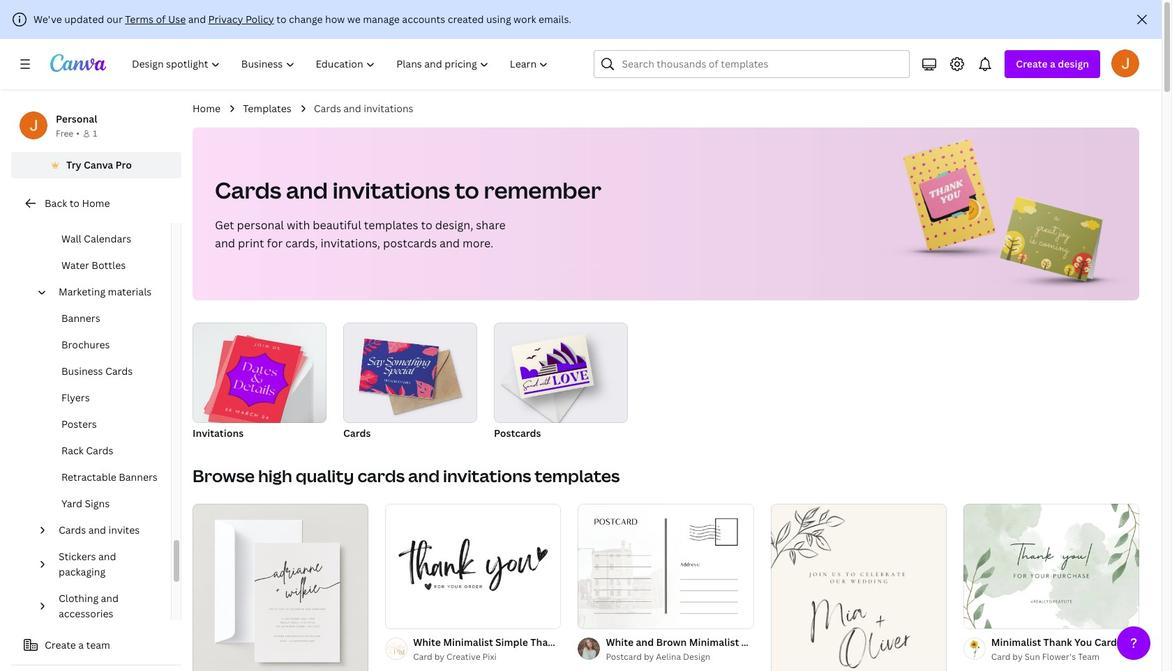 Task type: vqa. For each thing, say whether or not it's contained in the screenshot.
reprint
no



Task type: locate. For each thing, give the bounding box(es) containing it.
2 you from the left
[[1075, 636, 1092, 650]]

by inside the white minimalist simple thank you card card by creative pixi
[[435, 652, 445, 664]]

minimalist thank you card image
[[963, 504, 1139, 629]]

and
[[188, 13, 206, 26], [344, 102, 361, 115], [286, 175, 328, 205], [215, 236, 235, 251], [440, 236, 460, 251], [408, 465, 440, 488], [88, 524, 106, 537], [98, 551, 116, 564], [101, 592, 119, 606], [636, 636, 654, 650]]

invitations down postcards
[[443, 465, 531, 488]]

with
[[287, 218, 310, 233]]

white up "card by creative pixi" link
[[413, 636, 441, 650]]

Search search field
[[622, 51, 901, 77]]

0 vertical spatial create
[[1016, 57, 1048, 70]]

creative
[[447, 652, 480, 664]]

yard signs
[[61, 498, 110, 511]]

cards inside button
[[59, 524, 86, 537]]

invitations up get personal with beautiful templates to design, share and print for cards, invitations, postcards and more. at the left of the page
[[333, 175, 450, 205]]

1 vertical spatial photo
[[741, 636, 770, 650]]

flyers link
[[33, 385, 171, 412]]

invitation image
[[193, 323, 327, 424], [211, 336, 301, 428]]

card up team
[[1095, 636, 1117, 650]]

cards and invites button
[[53, 518, 163, 544]]

banners down the rack cards link
[[119, 471, 158, 484]]

minimalist up creative
[[443, 636, 493, 650]]

1 vertical spatial postcard
[[606, 652, 642, 664]]

cards down yard
[[59, 524, 86, 537]]

photo
[[61, 206, 90, 219], [741, 636, 770, 650]]

1 thank from the left
[[531, 636, 559, 650]]

card
[[582, 636, 604, 650], [1095, 636, 1117, 650], [413, 652, 432, 664], [991, 652, 1011, 664]]

books
[[92, 206, 121, 219]]

banners down marketing
[[61, 312, 100, 325]]

invitations
[[364, 102, 413, 115], [333, 175, 450, 205], [443, 465, 531, 488]]

thank right simple
[[531, 636, 559, 650]]

0 horizontal spatial thank
[[531, 636, 559, 650]]

marketing
[[59, 285, 105, 299]]

0 vertical spatial home
[[193, 102, 221, 115]]

create inside dropdown button
[[1016, 57, 1048, 70]]

create inside button
[[45, 639, 76, 652]]

cards up personal
[[215, 175, 281, 205]]

use
[[168, 13, 186, 26]]

by left creative
[[435, 652, 445, 664]]

and down signs
[[88, 524, 106, 537]]

browse high quality cards and invitations templates
[[193, 465, 620, 488]]

0 vertical spatial postcard
[[804, 636, 846, 650]]

you right simple
[[562, 636, 579, 650]]

card by creative pixi link
[[413, 651, 561, 665]]

1 vertical spatial create
[[45, 639, 76, 652]]

1 for 1 of 2
[[588, 613, 592, 623]]

pro
[[116, 158, 132, 172]]

1 horizontal spatial minimalist
[[689, 636, 739, 650]]

2 by from the left
[[644, 652, 654, 664]]

aelina
[[656, 652, 681, 664]]

1 horizontal spatial postcard
[[804, 636, 846, 650]]

2 minimalist from the left
[[689, 636, 739, 650]]

1 right •
[[93, 128, 97, 140]]

1 horizontal spatial 1
[[588, 613, 592, 623]]

0 horizontal spatial banners
[[61, 312, 100, 325]]

cream minimalist elegant handwritten wedding invitation image
[[771, 505, 947, 672]]

invitations for cards and invitations
[[364, 102, 413, 115]]

0 horizontal spatial create
[[45, 639, 76, 652]]

1
[[93, 128, 97, 140], [588, 613, 592, 623]]

1 vertical spatial 1
[[588, 613, 592, 623]]

white minimalist simple thank you card image
[[385, 504, 561, 629]]

water
[[61, 259, 89, 272]]

we've
[[33, 13, 62, 26]]

flyers
[[61, 391, 90, 405]]

by left sun
[[1013, 652, 1023, 664]]

a
[[1050, 57, 1056, 70], [78, 639, 84, 652]]

to inside get personal with beautiful templates to design, share and print for cards, invitations, postcards and more.
[[421, 218, 432, 233]]

calendars
[[84, 232, 131, 246]]

1 vertical spatial home
[[82, 197, 110, 210]]

2 thank from the left
[[1044, 636, 1072, 650]]

thank inside minimalist thank you card card by sun flower's team
[[1044, 636, 1072, 650]]

wall calendars
[[61, 232, 131, 246]]

1 of 2
[[588, 613, 608, 623]]

white down the 2
[[606, 636, 634, 650]]

and left brown
[[636, 636, 654, 650]]

and down top level navigation element
[[344, 102, 361, 115]]

0 horizontal spatial minimalist
[[443, 636, 493, 650]]

1 horizontal spatial of
[[594, 613, 602, 623]]

you inside the white minimalist simple thank you card card by creative pixi
[[562, 636, 579, 650]]

white inside white and brown minimalist photo travel postcard postcard by aelina design
[[606, 636, 634, 650]]

1 vertical spatial a
[[78, 639, 84, 652]]

and inside white and brown minimalist photo travel postcard postcard by aelina design
[[636, 636, 654, 650]]

you up team
[[1075, 636, 1092, 650]]

1 horizontal spatial photo
[[741, 636, 770, 650]]

cards up the cards
[[343, 427, 371, 440]]

stickers and packaging
[[59, 551, 116, 579]]

0 horizontal spatial by
[[435, 652, 445, 664]]

minimalist inside the white minimalist simple thank you card card by creative pixi
[[443, 636, 493, 650]]

stickers
[[59, 551, 96, 564]]

cards down top level navigation element
[[314, 102, 341, 115]]

2 horizontal spatial minimalist
[[991, 636, 1041, 650]]

marketing materials
[[59, 285, 152, 299]]

minimalist inside white and brown minimalist photo travel postcard postcard by aelina design
[[689, 636, 739, 650]]

cards down posters link at the left
[[86, 444, 113, 458]]

0 vertical spatial 1
[[93, 128, 97, 140]]

0 horizontal spatial of
[[156, 13, 166, 26]]

water bottles link
[[33, 253, 171, 279]]

0 horizontal spatial 1
[[93, 128, 97, 140]]

postcard image
[[494, 323, 628, 424], [512, 334, 595, 399]]

3 minimalist from the left
[[991, 636, 1041, 650]]

terms of use link
[[125, 13, 186, 26]]

to up design,
[[455, 175, 479, 205]]

wall calendars link
[[33, 226, 171, 253]]

thank up flower's
[[1044, 636, 1072, 650]]

0 vertical spatial templates
[[364, 218, 418, 233]]

postcard right the travel
[[804, 636, 846, 650]]

1 horizontal spatial white
[[606, 636, 634, 650]]

card left sun
[[991, 652, 1011, 664]]

design,
[[435, 218, 473, 233]]

create left 'design'
[[1016, 57, 1048, 70]]

0 horizontal spatial you
[[562, 636, 579, 650]]

business cards
[[61, 365, 133, 378]]

1 horizontal spatial home
[[193, 102, 221, 115]]

and up accessories
[[101, 592, 119, 606]]

create for create a design
[[1016, 57, 1048, 70]]

and down design,
[[440, 236, 460, 251]]

packaging
[[59, 566, 106, 579]]

of left use
[[156, 13, 166, 26]]

travel
[[772, 636, 801, 650]]

1 vertical spatial invitations
[[333, 175, 450, 205]]

to up the postcards
[[421, 218, 432, 233]]

team
[[86, 639, 110, 652]]

create left 'team'
[[45, 639, 76, 652]]

1 horizontal spatial you
[[1075, 636, 1092, 650]]

of left the 2
[[594, 613, 602, 623]]

minimalist up sun
[[991, 636, 1041, 650]]

jeremy miller image
[[1112, 50, 1139, 77]]

1 white from the left
[[413, 636, 441, 650]]

design
[[1058, 57, 1089, 70]]

1 horizontal spatial a
[[1050, 57, 1056, 70]]

accounts
[[402, 13, 445, 26]]

1 horizontal spatial banners
[[119, 471, 158, 484]]

postcard
[[804, 636, 846, 650], [606, 652, 642, 664]]

invitations down top level navigation element
[[364, 102, 413, 115]]

1 left the 2
[[588, 613, 592, 623]]

work
[[514, 13, 536, 26]]

banners
[[61, 312, 100, 325], [119, 471, 158, 484]]

None search field
[[594, 50, 910, 78]]

postcards
[[494, 427, 541, 440]]

2 white from the left
[[606, 636, 634, 650]]

1 minimalist from the left
[[443, 636, 493, 650]]

rack
[[61, 444, 84, 458]]

templates inside get personal with beautiful templates to design, share and print for cards, invitations, postcards and more.
[[364, 218, 418, 233]]

minimalist inside minimalist thank you card card by sun flower's team
[[991, 636, 1041, 650]]

0 vertical spatial banners
[[61, 312, 100, 325]]

and down cards and invites button
[[98, 551, 116, 564]]

minimalist up design
[[689, 636, 739, 650]]

templates
[[364, 218, 418, 233], [535, 465, 620, 488]]

1 vertical spatial templates
[[535, 465, 620, 488]]

a inside button
[[78, 639, 84, 652]]

yard signs link
[[33, 491, 171, 518]]

cards for cards
[[343, 427, 371, 440]]

0 horizontal spatial white
[[413, 636, 441, 650]]

stickers and packaging button
[[53, 544, 163, 586]]

water bottles
[[61, 259, 126, 272]]

a left 'team'
[[78, 639, 84, 652]]

0 horizontal spatial home
[[82, 197, 110, 210]]

card image inside cards link
[[359, 339, 439, 399]]

and down "get" on the top of the page
[[215, 236, 235, 251]]

yard
[[61, 498, 82, 511]]

1 you from the left
[[562, 636, 579, 650]]

materials
[[108, 285, 152, 299]]

1 vertical spatial of
[[594, 613, 602, 623]]

0 vertical spatial a
[[1050, 57, 1056, 70]]

postcard down the 2
[[606, 652, 642, 664]]

business
[[61, 365, 103, 378]]

0 horizontal spatial a
[[78, 639, 84, 652]]

cards for cards and invites
[[59, 524, 86, 537]]

card by sun flower's team link
[[991, 651, 1117, 665]]

quality
[[296, 465, 354, 488]]

pixi
[[483, 652, 497, 664]]

ivory black minimalist luxury wedding invitation image
[[193, 504, 369, 672]]

0 vertical spatial invitations
[[364, 102, 413, 115]]

a left 'design'
[[1050, 57, 1056, 70]]

photo inside white and brown minimalist photo travel postcard postcard by aelina design
[[741, 636, 770, 650]]

create for create a team
[[45, 639, 76, 652]]

retractable banners
[[61, 471, 158, 484]]

to right policy
[[276, 13, 286, 26]]

white inside the white minimalist simple thank you card card by creative pixi
[[413, 636, 441, 650]]

of
[[156, 13, 166, 26], [594, 613, 602, 623]]

top level navigation element
[[123, 50, 561, 78]]

thank inside the white minimalist simple thank you card card by creative pixi
[[531, 636, 559, 650]]

card image
[[343, 323, 477, 424], [359, 339, 439, 399]]

by left aelina
[[644, 652, 654, 664]]

1 by from the left
[[435, 652, 445, 664]]

a inside dropdown button
[[1050, 57, 1056, 70]]

1 horizontal spatial by
[[644, 652, 654, 664]]

cards for cards and invitations
[[314, 102, 341, 115]]

cards
[[314, 102, 341, 115], [215, 175, 281, 205], [105, 365, 133, 378], [343, 427, 371, 440], [86, 444, 113, 458], [59, 524, 86, 537]]

brown
[[656, 636, 687, 650]]

0 horizontal spatial photo
[[61, 206, 90, 219]]

flower's
[[1042, 652, 1076, 664]]

postcards link
[[494, 323, 628, 443]]

cards down brochures link
[[105, 365, 133, 378]]

0 horizontal spatial templates
[[364, 218, 418, 233]]

2 horizontal spatial by
[[1013, 652, 1023, 664]]

1 horizontal spatial create
[[1016, 57, 1048, 70]]

3 by from the left
[[1013, 652, 1023, 664]]

try canva pro button
[[11, 152, 181, 179]]

templates link
[[243, 101, 291, 117]]

0 horizontal spatial postcard
[[606, 652, 642, 664]]

0 vertical spatial of
[[156, 13, 166, 26]]

cards and invites
[[59, 524, 140, 537]]

by
[[435, 652, 445, 664], [644, 652, 654, 664], [1013, 652, 1023, 664]]

1 horizontal spatial thank
[[1044, 636, 1072, 650]]



Task type: describe. For each thing, give the bounding box(es) containing it.
manage
[[363, 13, 400, 26]]

and inside clothing and accessories
[[101, 592, 119, 606]]

created
[[448, 13, 484, 26]]

simple
[[495, 636, 528, 650]]

1 horizontal spatial templates
[[535, 465, 620, 488]]

posters
[[61, 418, 97, 431]]

back to home
[[45, 197, 110, 210]]

create a team button
[[11, 632, 181, 660]]

photo books
[[61, 206, 121, 219]]

0 vertical spatial photo
[[61, 206, 90, 219]]

back to home link
[[11, 190, 181, 218]]

free
[[56, 128, 73, 140]]

create a design button
[[1005, 50, 1100, 78]]

try canva pro
[[66, 158, 132, 172]]

updated
[[64, 13, 104, 26]]

1 of 2 link
[[578, 504, 754, 629]]

cards and invitations
[[314, 102, 413, 115]]

home link
[[193, 101, 221, 117]]

card down 1 of 2 at right
[[582, 636, 604, 650]]

invitations
[[193, 427, 244, 440]]

our
[[107, 13, 123, 26]]

a for team
[[78, 639, 84, 652]]

wall
[[61, 232, 81, 246]]

by inside white and brown minimalist photo travel postcard postcard by aelina design
[[644, 652, 654, 664]]

more.
[[463, 236, 493, 251]]

policy
[[246, 13, 274, 26]]

cards,
[[285, 236, 318, 251]]

emails.
[[539, 13, 571, 26]]

signs
[[85, 498, 110, 511]]

sun
[[1025, 652, 1040, 664]]

banners link
[[33, 306, 171, 332]]

postcard by aelina design link
[[606, 651, 754, 665]]

and inside stickers and packaging
[[98, 551, 116, 564]]

cards for cards and invitations to remember
[[215, 175, 281, 205]]

clothing
[[59, 592, 98, 606]]

you inside minimalist thank you card card by sun flower's team
[[1075, 636, 1092, 650]]

privacy policy link
[[208, 13, 274, 26]]

terms
[[125, 13, 154, 26]]

team
[[1078, 652, 1100, 664]]

retractable banners link
[[33, 465, 171, 491]]

white minimalist simple thank you card card by creative pixi
[[413, 636, 604, 664]]

create a team
[[45, 639, 110, 652]]

brochures link
[[33, 332, 171, 359]]

back
[[45, 197, 67, 210]]

and right use
[[188, 13, 206, 26]]

we've updated our terms of use and privacy policy to change how we manage accounts created using work emails.
[[33, 13, 571, 26]]

posters link
[[33, 412, 171, 438]]

brochures
[[61, 338, 110, 352]]

free •
[[56, 128, 79, 140]]

personal
[[56, 112, 97, 126]]

get personal with beautiful templates to design, share and print for cards, invitations, postcards and more.
[[215, 218, 506, 251]]

and right the cards
[[408, 465, 440, 488]]

rack cards
[[61, 444, 113, 458]]

business cards link
[[33, 359, 171, 385]]

2 vertical spatial invitations
[[443, 465, 531, 488]]

white minimalist simple thank you card link
[[413, 636, 604, 651]]

retractable
[[61, 471, 116, 484]]

get
[[215, 218, 234, 233]]

cards link
[[343, 323, 477, 443]]

change
[[289, 13, 323, 26]]

invitations link
[[193, 323, 327, 443]]

high
[[258, 465, 292, 488]]

photo books link
[[33, 200, 171, 226]]

accessories
[[59, 608, 113, 621]]

rack cards link
[[33, 438, 171, 465]]

1 vertical spatial banners
[[119, 471, 158, 484]]

create a design
[[1016, 57, 1089, 70]]

clothing and accessories
[[59, 592, 119, 621]]

•
[[76, 128, 79, 140]]

cards and invitations to remember
[[215, 175, 601, 205]]

card left creative
[[413, 652, 432, 664]]

white and brown minimalist photo travel postcard postcard by aelina design
[[606, 636, 846, 664]]

invitations for cards and invitations to remember
[[333, 175, 450, 205]]

1 for 1
[[93, 128, 97, 140]]

invites
[[109, 524, 140, 537]]

remember
[[484, 175, 601, 205]]

white for white and brown minimalist photo travel postcard
[[606, 636, 634, 650]]

cards and invitations to remember image
[[880, 128, 1139, 301]]

postcards
[[383, 236, 437, 251]]

minimalist thank you card link
[[991, 636, 1117, 651]]

white for white minimalist simple thank you card
[[413, 636, 441, 650]]

marketing materials button
[[53, 279, 163, 306]]

a for design
[[1050, 57, 1056, 70]]

white and brown minimalist photo travel postcard image
[[578, 504, 754, 629]]

and up with
[[286, 175, 328, 205]]

design
[[683, 652, 710, 664]]

beautiful
[[313, 218, 361, 233]]

share
[[476, 218, 506, 233]]

minimalist thank you card card by sun flower's team
[[991, 636, 1117, 664]]

try
[[66, 158, 81, 172]]

by inside minimalist thank you card card by sun flower's team
[[1013, 652, 1023, 664]]

how
[[325, 13, 345, 26]]

to right back
[[70, 197, 80, 210]]

templates
[[243, 102, 291, 115]]

we
[[347, 13, 361, 26]]

white and brown minimalist photo travel postcard link
[[606, 636, 846, 651]]



